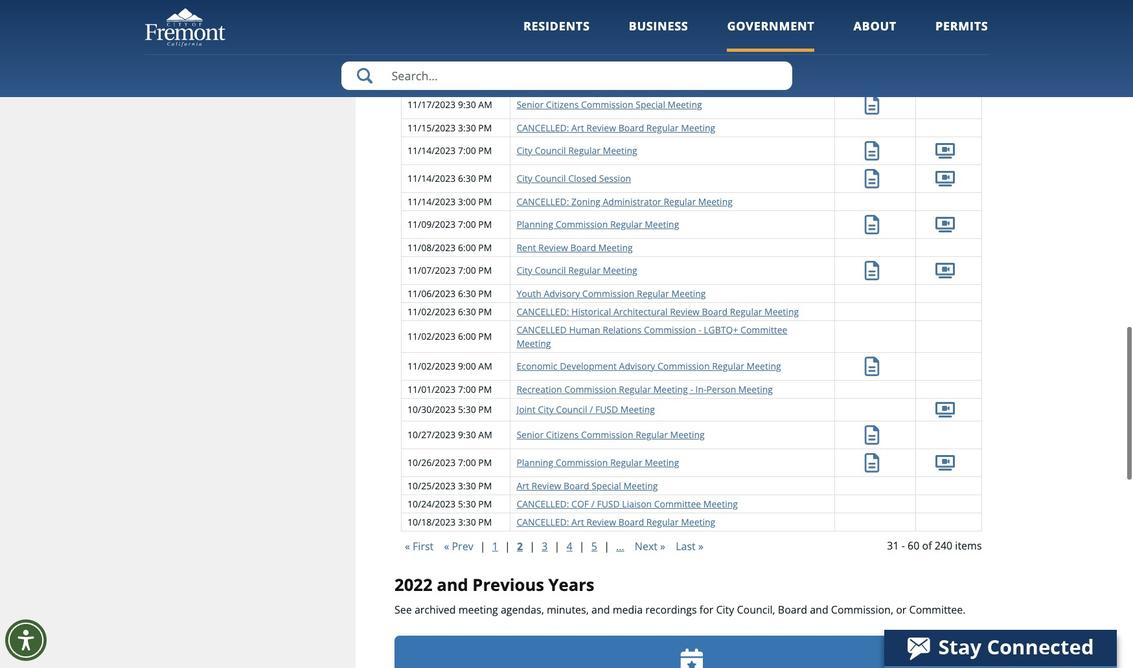 Task type: vqa. For each thing, say whether or not it's contained in the screenshot.


Task type: locate. For each thing, give the bounding box(es) containing it.
« left prev
[[444, 540, 449, 554]]

calendar and star image
[[678, 649, 705, 669]]

- left the in-
[[690, 384, 693, 396]]

cancelled: for 11/02/2023 6:30 pm
[[517, 306, 569, 318]]

10/26/2023
[[408, 457, 456, 469]]

agenda
[[676, 58, 708, 70]]

- inside 'cancelled human relations commission - lgbtq+ committee meeting'
[[699, 324, 702, 336]]

2 vertical spatial 3:30
[[458, 516, 476, 529]]

6:00 for 11/02/2023
[[458, 331, 476, 343]]

0 vertical spatial relations
[[550, 76, 589, 88]]

9:30 for 10/27/2023
[[458, 429, 476, 442]]

stay connected image
[[885, 631, 1116, 667]]

0 horizontal spatial -
[[690, 384, 693, 396]]

pm right '3:00'
[[478, 196, 492, 208]]

rent review board meeting
[[517, 242, 633, 254]]

» for next »
[[660, 540, 666, 554]]

1 vertical spatial -
[[690, 384, 693, 396]]

9 pm from the top
[[478, 242, 492, 254]]

... link
[[612, 538, 628, 555]]

cancelled: art review board regular meeting link
[[517, 122, 716, 134], [517, 516, 716, 529]]

3 11/02/2023 from the top
[[408, 361, 456, 373]]

0 vertical spatial 3:30
[[458, 122, 476, 134]]

« left the first
[[405, 540, 410, 554]]

0 vertical spatial 11/14/2023
[[408, 145, 456, 157]]

1 horizontal spatial »
[[699, 540, 704, 554]]

pm up 11/14/2023 3:00 pm on the top
[[478, 173, 492, 185]]

5:30 for 10/24/2023
[[458, 498, 476, 511]]

1 11/20/2023 7:00 pm from the top
[[408, 58, 492, 70]]

zoning
[[572, 196, 601, 208]]

0 vertical spatial human
[[517, 76, 548, 88]]

3 6:30 from the top
[[458, 306, 476, 318]]

next » link
[[631, 538, 669, 555]]

0 vertical spatial city council regular meeting
[[517, 37, 637, 49]]

7:00 down '3:00'
[[458, 219, 476, 231]]

2 5:30 from the top
[[458, 498, 476, 511]]

1 « from the left
[[405, 540, 410, 554]]

0 vertical spatial advisory
[[549, 58, 585, 70]]

0 horizontal spatial human
[[517, 76, 548, 88]]

0 vertical spatial planning
[[517, 219, 553, 231]]

cancelled: up library
[[517, 10, 569, 22]]

citizens for special
[[546, 99, 579, 111]]

3 pm from the top
[[478, 76, 492, 88]]

economic development advisory commission regular meeting link
[[517, 361, 781, 373]]

commission up human relations commission regular meeting link
[[587, 58, 639, 70]]

city for 11/14/2023 6:30 pm
[[517, 173, 533, 185]]

city council regular meeting link for 11/14/2023 7:00 pm
[[517, 145, 637, 157]]

library advisory commission regular agenda link
[[517, 58, 708, 70]]

10/25/2023 3:30 pm
[[408, 480, 492, 492]]

1 horizontal spatial -
[[699, 324, 702, 336]]

» right next
[[660, 540, 666, 554]]

regular down senior citizens commission special meeting
[[647, 122, 679, 134]]

city for 11/14/2023 7:00 pm
[[517, 145, 533, 157]]

2 planning commission regular meeting from the top
[[517, 457, 679, 469]]

planning commission regular meeting link for 10/26/2023 7:00 pm
[[517, 457, 679, 469]]

2 » from the left
[[699, 540, 704, 554]]

pm up 10/24/2023 5:30 pm
[[478, 480, 492, 492]]

2022
[[395, 574, 433, 597]]

1 vertical spatial city council regular meeting link
[[517, 145, 637, 157]]

2 city council regular meeting link from the top
[[517, 145, 637, 157]]

7:00 down 12:00
[[458, 37, 476, 49]]

city council regular meeting up city council closed session link
[[517, 145, 637, 157]]

4 7:00 from the top
[[458, 145, 476, 157]]

city up city council closed session link
[[517, 145, 533, 157]]

art up 2
[[517, 480, 529, 492]]

«
[[405, 540, 410, 554], [444, 540, 449, 554]]

1 vertical spatial city council regular meeting
[[517, 145, 637, 157]]

7:00 up 10/25/2023 3:30 pm
[[458, 457, 476, 469]]

11/07/2023
[[408, 265, 456, 277]]

pm down 11/15/2023 3:30 pm on the left top of page
[[478, 145, 492, 157]]

1 vertical spatial art
[[517, 480, 529, 492]]

9:30 for 11/17/2023
[[458, 99, 476, 111]]

cancelled: zoning administrator regular meeting
[[517, 196, 733, 208]]

11/17/2023
[[408, 99, 456, 111]]

| left '4' at bottom
[[554, 540, 560, 554]]

1 vertical spatial 11/02/2023
[[408, 331, 456, 343]]

senior citizens commission regular meeting link
[[517, 429, 705, 442]]

1 vertical spatial 3:30
[[458, 480, 476, 492]]

1 horizontal spatial committee
[[741, 324, 788, 336]]

1 3:30 from the top
[[458, 122, 476, 134]]

senior
[[572, 10, 599, 22], [517, 99, 544, 111], [517, 429, 544, 442]]

11/20/2023 up 11/17/2023
[[408, 76, 456, 88]]

| right 2
[[530, 540, 535, 554]]

11/02/2023 for 11/02/2023 6:00 pm
[[408, 331, 456, 343]]

1 horizontal spatial and
[[592, 603, 610, 617]]

0 vertical spatial cancelled: art review board regular meeting
[[517, 122, 716, 134]]

media
[[613, 603, 643, 617]]

1 vertical spatial 5:30
[[458, 498, 476, 511]]

1 vertical spatial 11/20/2023
[[408, 76, 456, 88]]

council for 11/14/2023 7:00 pm
[[535, 145, 566, 157]]

cancelled: art review board regular meeting link down senior citizens commission special meeting
[[517, 122, 716, 134]]

5
[[592, 540, 597, 554]]

15 pm from the top
[[478, 404, 492, 416]]

cancelled: art review board regular meeting link down cancelled: cof / fusd liaison committee meeting link
[[517, 516, 716, 529]]

about
[[854, 18, 897, 34]]

4 link
[[563, 538, 577, 555]]

11/14/2023 up the "11/09/2023"
[[408, 196, 456, 208]]

0 vertical spatial 5:30
[[458, 404, 476, 416]]

1 6:30 from the top
[[458, 173, 476, 185]]

240
[[935, 539, 953, 553]]

1 vertical spatial planning
[[517, 457, 553, 469]]

1 vertical spatial senior
[[517, 99, 544, 111]]

5 | from the left
[[579, 540, 585, 554]]

board
[[619, 122, 644, 134], [571, 242, 596, 254], [702, 306, 728, 318], [564, 480, 589, 492], [619, 516, 644, 529], [778, 603, 807, 617]]

0 vertical spatial 6:00
[[458, 242, 476, 254]]

cancelled: for 10/24/2023 5:30 pm
[[517, 498, 569, 511]]

person
[[707, 384, 736, 396]]

2 vertical spatial art
[[572, 516, 584, 529]]

pm down 11/14/2023 3:00 pm on the top
[[478, 219, 492, 231]]

cancelled: art review board regular meeting
[[517, 122, 716, 134], [517, 516, 716, 529]]

0 vertical spatial committee
[[741, 324, 788, 336]]

9:30 down 10/30/2023 5:30 pm
[[458, 429, 476, 442]]

11/02/2023 up "11/01/2023"
[[408, 361, 456, 373]]

2 vertical spatial city council regular meeting link
[[517, 265, 637, 277]]

1 vertical spatial relations
[[603, 324, 642, 336]]

fusd
[[595, 404, 618, 416], [597, 498, 620, 511]]

11/02/2023 6:30 pm
[[408, 306, 492, 318]]

committee right lgbtq+
[[741, 324, 788, 336]]

2 vertical spatial city council regular meeting
[[517, 265, 637, 277]]

recreation
[[517, 384, 562, 396]]

11/20/2023 down 11/21/2023
[[408, 58, 456, 70]]

special for board
[[592, 480, 621, 492]]

« prev link
[[440, 538, 477, 555]]

planning commission regular meeting link
[[517, 219, 679, 231], [517, 457, 679, 469]]

1 vertical spatial cancelled: art review board regular meeting link
[[517, 516, 716, 529]]

2 horizontal spatial -
[[902, 539, 905, 553]]

cancelled: art review board regular meeting for 10/18/2023 3:30 pm
[[517, 516, 716, 529]]

am for 10/27/2023 9:30 am
[[478, 429, 492, 442]]

6:30 for 11/14/2023
[[458, 173, 476, 185]]

pm down 11/21/2023 7:00 pm
[[478, 58, 492, 70]]

0 vertical spatial planning commission regular meeting link
[[517, 219, 679, 231]]

am down 10/30/2023 5:30 pm
[[478, 429, 492, 442]]

am down 11/24/2023
[[408, 17, 422, 29]]

0 vertical spatial special
[[636, 99, 665, 111]]

for
[[700, 603, 714, 617]]

10/24/2023 5:30 pm
[[408, 498, 492, 511]]

1 vertical spatial special
[[592, 480, 621, 492]]

1 vertical spatial human
[[569, 324, 601, 336]]

senior for senior citizens commission regular meeting
[[517, 429, 544, 442]]

1 link
[[488, 538, 502, 555]]

4 cancelled: from the top
[[517, 306, 569, 318]]

2 vertical spatial 6:30
[[458, 306, 476, 318]]

5:30 down 10/25/2023 3:30 pm
[[458, 498, 476, 511]]

pm up 11/06/2023 6:30 pm on the left top
[[478, 265, 492, 277]]

2 11/02/2023 from the top
[[408, 331, 456, 343]]

1 6:00 from the top
[[458, 242, 476, 254]]

2 11/14/2023 from the top
[[408, 173, 456, 185]]

/ right cof
[[591, 498, 595, 511]]

0 vertical spatial art
[[572, 122, 584, 134]]

pm down 12:00
[[478, 37, 492, 49]]

and left commission,
[[810, 603, 829, 617]]

am up 11/15/2023 3:30 pm on the left top of page
[[478, 99, 492, 111]]

2 11/20/2023 7:00 pm from the top
[[408, 76, 492, 88]]

city council closed session
[[517, 173, 631, 185]]

1 5:30 from the top
[[458, 404, 476, 416]]

lgbtq+
[[704, 324, 738, 336]]

3 city council regular meeting from the top
[[517, 265, 637, 277]]

10/26/2023 7:00 pm
[[408, 457, 492, 469]]

5 cancelled: from the top
[[517, 498, 569, 511]]

pm up 11/02/2023 6:30 pm at the left top
[[478, 288, 492, 300]]

0 horizontal spatial special
[[592, 480, 621, 492]]

2 vertical spatial 11/14/2023
[[408, 196, 456, 208]]

2 planning from the top
[[517, 457, 553, 469]]

1 planning from the top
[[517, 219, 553, 231]]

planning commission regular meeting for 10/26/2023 7:00 pm
[[517, 457, 679, 469]]

10/30/2023
[[408, 404, 456, 416]]

2022 and previous years see archived meeting agendas, minutes, and media recordings for city council, board and commission, or committee.
[[395, 574, 966, 617]]

2 11/20/2023 from the top
[[408, 76, 456, 88]]

cancelled: for 11/14/2023 3:00 pm
[[517, 196, 569, 208]]

5 7:00 from the top
[[458, 219, 476, 231]]

0 vertical spatial planning commission regular meeting
[[517, 219, 679, 231]]

2 9:30 from the top
[[458, 429, 476, 442]]

1 vertical spatial citizens
[[546, 99, 579, 111]]

1 cancelled: from the top
[[517, 10, 569, 22]]

2 cancelled: art review board regular meeting link from the top
[[517, 516, 716, 529]]

7:00 up "11/17/2023 9:30 am"
[[458, 76, 476, 88]]

cancelled:
[[517, 10, 569, 22], [517, 122, 569, 134], [517, 196, 569, 208], [517, 306, 569, 318], [517, 498, 569, 511], [517, 516, 569, 529]]

|
[[480, 540, 486, 554], [505, 540, 511, 554], [530, 540, 535, 554], [554, 540, 560, 554], [579, 540, 585, 554], [604, 540, 610, 554]]

- for commission
[[699, 324, 702, 336]]

11/20/2023 7:00 pm for human
[[408, 76, 492, 88]]

and left media
[[592, 603, 610, 617]]

0 vertical spatial -
[[699, 324, 702, 336]]

government
[[727, 18, 815, 34]]

pm up 10/25/2023 3:30 pm
[[478, 457, 492, 469]]

3:30
[[458, 122, 476, 134], [458, 480, 476, 492], [458, 516, 476, 529]]

2 « from the left
[[444, 540, 449, 554]]

cancelled: art review board regular meeting down senior citizens commission special meeting
[[517, 122, 716, 134]]

1 cancelled: art review board regular meeting from the top
[[517, 122, 716, 134]]

3:30 for 10/18/2023
[[458, 516, 476, 529]]

0 vertical spatial 6:30
[[458, 173, 476, 185]]

board inside 2022 and previous years see archived meeting agendas, minutes, and media recordings for city council, board and commission, or committee.
[[778, 603, 807, 617]]

11/14/2023 up 11/14/2023 3:00 pm on the top
[[408, 173, 456, 185]]

1 vertical spatial 9:30
[[458, 429, 476, 442]]

0 horizontal spatial »
[[660, 540, 666, 554]]

2 horizontal spatial and
[[810, 603, 829, 617]]

council for 11/07/2023 7:00 pm
[[535, 265, 566, 277]]

2 vertical spatial citizens
[[546, 429, 579, 442]]

regular right administrator
[[664, 196, 696, 208]]

city council regular meeting for 11/21/2023 7:00 pm
[[517, 37, 637, 49]]

1 vertical spatial planning commission regular meeting link
[[517, 457, 679, 469]]

11/20/2023 7:00 pm for library
[[408, 58, 492, 70]]

3 | from the left
[[530, 540, 535, 554]]

11/20/2023 for human relations commission regular meeting
[[408, 76, 456, 88]]

1 horizontal spatial special
[[636, 99, 665, 111]]

cancelled: art review board regular meeting down cancelled: cof / fusd liaison committee meeting link
[[517, 516, 716, 529]]

2 planning commission regular meeting link from the top
[[517, 457, 679, 469]]

senior down library
[[517, 99, 544, 111]]

11/06/2023 6:30 pm
[[408, 288, 492, 300]]

0 vertical spatial 11/20/2023 7:00 pm
[[408, 58, 492, 70]]

advisory for youth
[[544, 288, 580, 300]]

1 city council regular meeting from the top
[[517, 37, 637, 49]]

city right for
[[716, 603, 734, 617]]

2 city council regular meeting from the top
[[517, 145, 637, 157]]

citizens up library advisory commission regular agenda link
[[601, 10, 634, 22]]

11/02/2023
[[408, 306, 456, 318], [408, 331, 456, 343], [408, 361, 456, 373]]

2 6:00 from the top
[[458, 331, 476, 343]]

city down rent at the left top
[[517, 265, 533, 277]]

7 7:00 from the top
[[458, 384, 476, 396]]

1 vertical spatial 6:30
[[458, 288, 476, 300]]

6 cancelled: from the top
[[517, 516, 569, 529]]

advisory
[[549, 58, 585, 70], [544, 288, 580, 300], [619, 361, 655, 373]]

cancelled: historical architectural review board regular meeting
[[517, 306, 799, 318]]

2 cancelled: from the top
[[517, 122, 569, 134]]

regular down the rent review board meeting
[[568, 265, 601, 277]]

1 9:30 from the top
[[458, 99, 476, 111]]

3:30 down "11/17/2023 9:30 am"
[[458, 122, 476, 134]]

3 11/14/2023 from the top
[[408, 196, 456, 208]]

2 vertical spatial -
[[902, 539, 905, 553]]

3 3:30 from the top
[[458, 516, 476, 529]]

3 city council regular meeting link from the top
[[517, 265, 637, 277]]

11/02/2023 for 11/02/2023 9:00 am
[[408, 361, 456, 373]]

cancelled: cof / fusd liaison committee meeting link
[[517, 498, 738, 511]]

11/15/2023
[[408, 122, 456, 134]]

7:00
[[458, 37, 476, 49], [458, 58, 476, 70], [458, 76, 476, 88], [458, 145, 476, 157], [458, 219, 476, 231], [458, 265, 476, 277], [458, 384, 476, 396], [458, 457, 476, 469]]

0 vertical spatial /
[[590, 404, 593, 416]]

cancelled: down city council closed session
[[517, 196, 569, 208]]

1 | from the left
[[480, 540, 486, 554]]

»
[[660, 540, 666, 554], [699, 540, 704, 554]]

pm down 10/25/2023 3:30 pm
[[478, 498, 492, 511]]

1 11/20/2023 from the top
[[408, 58, 456, 70]]

council for 11/14/2023 6:30 pm
[[535, 173, 566, 185]]

1 vertical spatial planning commission regular meeting
[[517, 457, 679, 469]]

-
[[699, 324, 702, 336], [690, 384, 693, 396], [902, 539, 905, 553]]

recordings
[[646, 603, 697, 617]]

11/02/2023 for 11/02/2023 6:30 pm
[[408, 306, 456, 318]]

0 vertical spatial 11/20/2023
[[408, 58, 456, 70]]

am right 9:00
[[478, 361, 492, 373]]

0 vertical spatial fusd
[[595, 404, 618, 416]]

6 | from the left
[[604, 540, 610, 554]]

human down library
[[517, 76, 548, 88]]

board right council,
[[778, 603, 807, 617]]

1 vertical spatial 11/20/2023 7:00 pm
[[408, 76, 492, 88]]

next »
[[635, 540, 666, 554]]

joint city council / fusd meeting link
[[517, 404, 655, 416]]

0 vertical spatial city council regular meeting link
[[517, 37, 637, 49]]

1 11/14/2023 from the top
[[408, 145, 456, 157]]

6:00
[[458, 242, 476, 254], [458, 331, 476, 343]]

1 cancelled: art review board regular meeting link from the top
[[517, 122, 716, 134]]

2
[[517, 540, 523, 554]]

fusd up the senior citizens commission regular meeting link
[[595, 404, 618, 416]]

review up 5 link
[[587, 516, 616, 529]]

city for 11/21/2023 7:00 pm
[[517, 37, 533, 49]]

advisory for library
[[549, 58, 585, 70]]

city council regular meeting for 11/07/2023 7:00 pm
[[517, 265, 637, 277]]

review
[[587, 122, 616, 134], [539, 242, 568, 254], [670, 306, 700, 318], [532, 480, 561, 492], [587, 516, 616, 529]]

3 cancelled: from the top
[[517, 196, 569, 208]]

0 vertical spatial 9:30
[[458, 99, 476, 111]]

city council regular meeting link up city council closed session link
[[517, 145, 637, 157]]

council,
[[737, 603, 776, 617]]

11/14/2023 for 11/14/2023 3:00 pm
[[408, 196, 456, 208]]

| right 4 link
[[579, 540, 585, 554]]

« for « first
[[405, 540, 410, 554]]

pm down "11/17/2023 9:30 am"
[[478, 122, 492, 134]]

cancelled: art review board regular meeting for 11/15/2023 3:30 pm
[[517, 122, 716, 134]]

11/02/2023 down 11/02/2023 6:30 pm at the left top
[[408, 331, 456, 343]]

senior for senior citizens commission special meeting
[[517, 99, 544, 111]]

council up youth
[[535, 265, 566, 277]]

0 vertical spatial cancelled: art review board regular meeting link
[[517, 122, 716, 134]]

0 vertical spatial senior
[[572, 10, 599, 22]]

residents link
[[524, 18, 590, 52]]

1 11/02/2023 from the top
[[408, 306, 456, 318]]

1 » from the left
[[660, 540, 666, 554]]

art down senior citizens commission special meeting
[[572, 122, 584, 134]]

7:00 down 11/15/2023 3:30 pm on the left top of page
[[458, 145, 476, 157]]

1 pm from the top
[[478, 37, 492, 49]]

3 7:00 from the top
[[458, 76, 476, 88]]

2 vertical spatial 11/02/2023
[[408, 361, 456, 373]]

2 3:30 from the top
[[458, 480, 476, 492]]

board down zoning
[[571, 242, 596, 254]]

11/24/2023
[[408, 3, 456, 15]]

11/09/2023 7:00 pm
[[408, 219, 492, 231]]

11/09/2023
[[408, 219, 456, 231]]

city council regular meeting for 11/14/2023 7:00 pm
[[517, 145, 637, 157]]

/
[[590, 404, 593, 416], [591, 498, 595, 511]]

1 horizontal spatial human
[[569, 324, 601, 336]]

0 horizontal spatial relations
[[550, 76, 589, 88]]

1 vertical spatial advisory
[[544, 288, 580, 300]]

11/24/2023 12:00 am
[[408, 3, 481, 29]]

1 planning commission regular meeting from the top
[[517, 219, 679, 231]]

11/14/2023 down '11/15/2023'
[[408, 145, 456, 157]]

1 horizontal spatial relations
[[603, 324, 642, 336]]

1 vertical spatial 6:00
[[458, 331, 476, 343]]

cancelled: art review board regular meeting link for 11/15/2023 3:30 pm
[[517, 122, 716, 134]]

10 pm from the top
[[478, 265, 492, 277]]

planning down joint
[[517, 457, 553, 469]]

city council regular meeting link
[[517, 37, 637, 49], [517, 145, 637, 157], [517, 265, 637, 277]]

last »
[[676, 540, 704, 554]]

committee inside 'cancelled human relations commission - lgbtq+ committee meeting'
[[741, 324, 788, 336]]

31
[[887, 539, 899, 553]]

| left 2 link
[[505, 540, 511, 554]]

planning commission regular meeting link up art review board special meeting
[[517, 457, 679, 469]]

advisory down residents link
[[549, 58, 585, 70]]

1 planning commission regular meeting link from the top
[[517, 219, 679, 231]]

« first
[[405, 540, 434, 554]]

senior up library advisory commission regular agenda link
[[572, 10, 599, 22]]

2 vertical spatial advisory
[[619, 361, 655, 373]]

1 vertical spatial committee
[[654, 498, 701, 511]]

commission up historical
[[582, 288, 635, 300]]

7:00 down 9:00
[[458, 384, 476, 396]]

session
[[599, 173, 631, 185]]

3:30 up prev
[[458, 516, 476, 529]]

1 horizontal spatial «
[[444, 540, 449, 554]]

0 vertical spatial 11/02/2023
[[408, 306, 456, 318]]

fusd down art review board special meeting link
[[597, 498, 620, 511]]

planning commission regular meeting down zoning
[[517, 219, 679, 231]]

city council regular meeting link down residents
[[517, 37, 637, 49]]

1 vertical spatial 11/14/2023
[[408, 173, 456, 185]]

pm up 10/30/2023 5:30 pm
[[478, 384, 492, 396]]

pm down 11/01/2023 7:00 pm
[[478, 404, 492, 416]]

...
[[616, 540, 625, 554]]

- left lgbtq+
[[699, 324, 702, 336]]

prev
[[452, 540, 473, 554]]

2 6:30 from the top
[[458, 288, 476, 300]]

» right 'last'
[[699, 540, 704, 554]]

« prev
[[444, 540, 473, 554]]

council left closed
[[535, 173, 566, 185]]

2 cancelled: art review board regular meeting from the top
[[517, 516, 716, 529]]

11/21/2023
[[408, 37, 456, 49]]

2 vertical spatial senior
[[517, 429, 544, 442]]

0 horizontal spatial «
[[405, 540, 410, 554]]

3:30 for 11/15/2023
[[458, 122, 476, 134]]

city up library
[[517, 37, 533, 49]]

1 city council regular meeting link from the top
[[517, 37, 637, 49]]

1 vertical spatial cancelled: art review board regular meeting
[[517, 516, 716, 529]]

am inside 11/24/2023 12:00 am
[[408, 17, 422, 29]]

| right 5 link
[[604, 540, 610, 554]]

14 pm from the top
[[478, 384, 492, 396]]

and up archived
[[437, 574, 468, 597]]

8 pm from the top
[[478, 219, 492, 231]]

planning up rent at the left top
[[517, 219, 553, 231]]

2 7:00 from the top
[[458, 58, 476, 70]]

council
[[535, 37, 566, 49], [535, 145, 566, 157], [535, 173, 566, 185], [535, 265, 566, 277], [556, 404, 587, 416]]



Task type: describe. For each thing, give the bounding box(es) containing it.
city right joint
[[538, 404, 554, 416]]

business link
[[629, 18, 689, 52]]

11/08/2023
[[408, 242, 456, 254]]

closed
[[568, 173, 597, 185]]

1 vertical spatial fusd
[[597, 498, 620, 511]]

citizens for regular
[[546, 429, 579, 442]]

commission down joint city council / fusd meeting link
[[581, 429, 634, 442]]

commission up the "agenda"
[[636, 10, 688, 22]]

art review board special meeting
[[517, 480, 658, 492]]

city council regular meeting link for 11/07/2023 7:00 pm
[[517, 265, 637, 277]]

first
[[413, 540, 434, 554]]

0 horizontal spatial committee
[[654, 498, 701, 511]]

recreation commission regular meeting - in-person meeting link
[[517, 384, 773, 396]]

- for meeting
[[690, 384, 693, 396]]

regular up person
[[712, 361, 745, 373]]

regular down residents
[[568, 37, 601, 49]]

11/02/2023 9:00 am
[[408, 361, 492, 373]]

cancelled: art review board regular meeting link for 10/18/2023 3:30 pm
[[517, 516, 716, 529]]

11/14/2023 for 11/14/2023 6:30 pm
[[408, 173, 456, 185]]

cancelled: historical architectural review board regular meeting link
[[517, 306, 799, 318]]

« first link
[[401, 538, 438, 555]]

relations inside 'cancelled human relations commission - lgbtq+ committee meeting'
[[603, 324, 642, 336]]

commission inside 'cancelled human relations commission - lgbtq+ committee meeting'
[[644, 324, 696, 336]]

meeting inside 'cancelled human relations commission - lgbtq+ committee meeting'
[[517, 338, 551, 350]]

10/25/2023
[[408, 480, 456, 492]]

committee.
[[910, 603, 966, 617]]

17 pm from the top
[[478, 480, 492, 492]]

6 pm from the top
[[478, 173, 492, 185]]

minutes,
[[547, 603, 589, 617]]

city council regular meeting link for 11/21/2023 7:00 pm
[[517, 37, 637, 49]]

senior citizens commission regular meeting
[[517, 429, 705, 442]]

commission down zoning
[[556, 219, 608, 231]]

11/01/2023
[[408, 384, 456, 396]]

review up 'cancelled human relations commission - lgbtq+ committee meeting'
[[670, 306, 700, 318]]

archived
[[415, 603, 456, 617]]

or
[[896, 603, 907, 617]]

planning for 11/09/2023 7:00 pm
[[517, 219, 553, 231]]

about link
[[854, 18, 897, 52]]

1 7:00 from the top
[[458, 37, 476, 49]]

cancelled: senior citizens commission regular meeting link
[[517, 10, 760, 22]]

am for 11/17/2023 9:30 am
[[478, 99, 492, 111]]

council for 11/21/2023 7:00 pm
[[535, 37, 566, 49]]

19 pm from the top
[[478, 516, 492, 529]]

4
[[567, 540, 573, 554]]

4 | from the left
[[554, 540, 560, 554]]

rent review board meeting link
[[517, 242, 633, 254]]

business
[[629, 18, 689, 34]]

| 1 | 2 | 3 | 4 | 5 | ...
[[480, 540, 625, 554]]

regular up 'cancelled: historical architectural review board regular meeting' link
[[637, 288, 669, 300]]

cancelled human relations commission - lgbtq+ committee meeting link
[[517, 324, 788, 350]]

11/20/2023 for library advisory commission regular agenda
[[408, 58, 456, 70]]

regular right the business
[[691, 10, 723, 22]]

5 pm from the top
[[478, 145, 492, 157]]

regular down cancelled: zoning administrator regular meeting link
[[610, 219, 643, 231]]

13 pm from the top
[[478, 331, 492, 343]]

regular down senior citizens commission regular meeting
[[610, 457, 643, 469]]

cancelled: zoning administrator regular meeting link
[[517, 196, 733, 208]]

cancelled
[[517, 324, 567, 336]]

city inside 2022 and previous years see archived meeting agendas, minutes, and media recordings for city council, board and commission, or committee.
[[716, 603, 734, 617]]

in-
[[696, 384, 707, 396]]

commission up the in-
[[658, 361, 710, 373]]

liaison
[[622, 498, 652, 511]]

human relations commission regular meeting
[[517, 76, 715, 88]]

10/27/2023
[[408, 429, 456, 442]]

12 pm from the top
[[478, 306, 492, 318]]

city council closed session link
[[517, 173, 631, 185]]

11/21/2023 7:00 pm
[[408, 37, 492, 49]]

regular up closed
[[568, 145, 601, 157]]

of
[[923, 539, 932, 553]]

1
[[492, 540, 498, 554]]

regular down recreation commission regular meeting - in-person meeting "link"
[[636, 429, 668, 442]]

planning commission regular meeting link for 11/09/2023 7:00 pm
[[517, 219, 679, 231]]

0 horizontal spatial and
[[437, 574, 468, 597]]

0 vertical spatial citizens
[[601, 10, 634, 22]]

3:30 for 10/25/2023
[[458, 480, 476, 492]]

board up lgbtq+
[[702, 306, 728, 318]]

library
[[517, 58, 546, 70]]

previous
[[473, 574, 544, 597]]

permits
[[936, 18, 989, 34]]

11/14/2023 for 11/14/2023 7:00 pm
[[408, 145, 456, 157]]

8 7:00 from the top
[[458, 457, 476, 469]]

joint city council / fusd meeting
[[517, 404, 655, 416]]

planning commission regular meeting for 11/09/2023 7:00 pm
[[517, 219, 679, 231]]

9:00
[[458, 361, 476, 373]]

am for 11/02/2023 9:00 am
[[478, 361, 492, 373]]

economic development advisory commission regular meeting
[[517, 361, 781, 373]]

18 pm from the top
[[478, 498, 492, 511]]

10/30/2023 5:30 pm
[[408, 404, 492, 416]]

11/14/2023 7:00 pm
[[408, 145, 492, 157]]

regular down business link
[[642, 58, 674, 70]]

human inside 'cancelled human relations commission - lgbtq+ committee meeting'
[[569, 324, 601, 336]]

7 pm from the top
[[478, 196, 492, 208]]

last
[[676, 540, 696, 554]]

Search text field
[[341, 62, 792, 90]]

cancelled: for 11/15/2023 3:30 pm
[[517, 122, 569, 134]]

6:00 for 11/08/2023
[[458, 242, 476, 254]]

cancelled: senior citizens commission regular meeting
[[517, 10, 760, 22]]

next
[[635, 540, 658, 554]]

3
[[542, 540, 548, 554]]

2 | from the left
[[505, 540, 511, 554]]

11/17/2023 9:30 am
[[408, 99, 492, 111]]

planning for 10/26/2023 7:00 pm
[[517, 457, 553, 469]]

architectural
[[614, 306, 668, 318]]

11/07/2023 7:00 pm
[[408, 265, 492, 277]]

meeting
[[459, 603, 498, 617]]

special for commission
[[636, 99, 665, 111]]

11/14/2023 3:00 pm
[[408, 196, 492, 208]]

11/14/2023 6:30 pm
[[408, 173, 492, 185]]

regular down 'economic development advisory commission regular meeting' link
[[619, 384, 651, 396]]

cancelled: for 11/24/2023 12:00 am
[[517, 10, 569, 22]]

5:30 for 10/30/2023
[[458, 404, 476, 416]]

commission,
[[831, 603, 894, 617]]

am for 11/24/2023 12:00 am
[[408, 17, 422, 29]]

review right rent at the left top
[[539, 242, 568, 254]]

4 pm from the top
[[478, 122, 492, 134]]

6:30 for 11/02/2023
[[458, 306, 476, 318]]

commission down human relations commission regular meeting link
[[581, 99, 634, 111]]

commission up art review board special meeting
[[556, 457, 608, 469]]

6:30 for 11/06/2023
[[458, 288, 476, 300]]

3 link
[[538, 538, 552, 555]]

last » link
[[672, 538, 708, 555]]

« for « prev
[[444, 540, 449, 554]]

recreation commission regular meeting - in-person meeting
[[517, 384, 773, 396]]

regular up lgbtq+
[[730, 306, 762, 318]]

council down the recreation
[[556, 404, 587, 416]]

board up cof
[[564, 480, 589, 492]]

government link
[[727, 18, 815, 52]]

city for 11/07/2023 7:00 pm
[[517, 265, 533, 277]]

6 7:00 from the top
[[458, 265, 476, 277]]

10/24/2023
[[408, 498, 456, 511]]

art for 11/15/2023 3:30 pm
[[572, 122, 584, 134]]

joint
[[517, 404, 536, 416]]

administrator
[[603, 196, 662, 208]]

11/06/2023
[[408, 288, 456, 300]]

2 pm from the top
[[478, 58, 492, 70]]

11 pm from the top
[[478, 288, 492, 300]]

agendas,
[[501, 603, 544, 617]]

2 link
[[513, 538, 527, 555]]

regular down the "agenda"
[[646, 76, 678, 88]]

cancelled human relations commission - lgbtq+ committee meeting
[[517, 324, 788, 350]]

board down cancelled: cof / fusd liaison committee meeting on the bottom of page
[[619, 516, 644, 529]]

residents
[[524, 18, 590, 34]]

senior citizens commission special meeting
[[517, 99, 702, 111]]

art for 10/18/2023 3:30 pm
[[572, 516, 584, 529]]

youth advisory commission regular meeting link
[[517, 288, 706, 300]]

11/15/2023 3:30 pm
[[408, 122, 492, 134]]

development
[[560, 361, 617, 373]]

review up 3 link
[[532, 480, 561, 492]]

art review board special meeting link
[[517, 480, 658, 492]]

board down senior citizens commission special meeting
[[619, 122, 644, 134]]

» for last »
[[699, 540, 704, 554]]

review down senior citizens commission special meeting
[[587, 122, 616, 134]]

economic
[[517, 361, 558, 373]]

1 vertical spatial /
[[591, 498, 595, 511]]

commission down library advisory commission regular agenda link
[[592, 76, 644, 88]]

3:00
[[458, 196, 476, 208]]

cancelled: for 10/18/2023 3:30 pm
[[517, 516, 569, 529]]

11/01/2023 7:00 pm
[[408, 384, 492, 396]]

16 pm from the top
[[478, 457, 492, 469]]

10/18/2023
[[408, 516, 456, 529]]

regular up the next » link
[[647, 516, 679, 529]]

5 link
[[588, 538, 601, 555]]

commission up joint city council / fusd meeting link
[[565, 384, 617, 396]]



